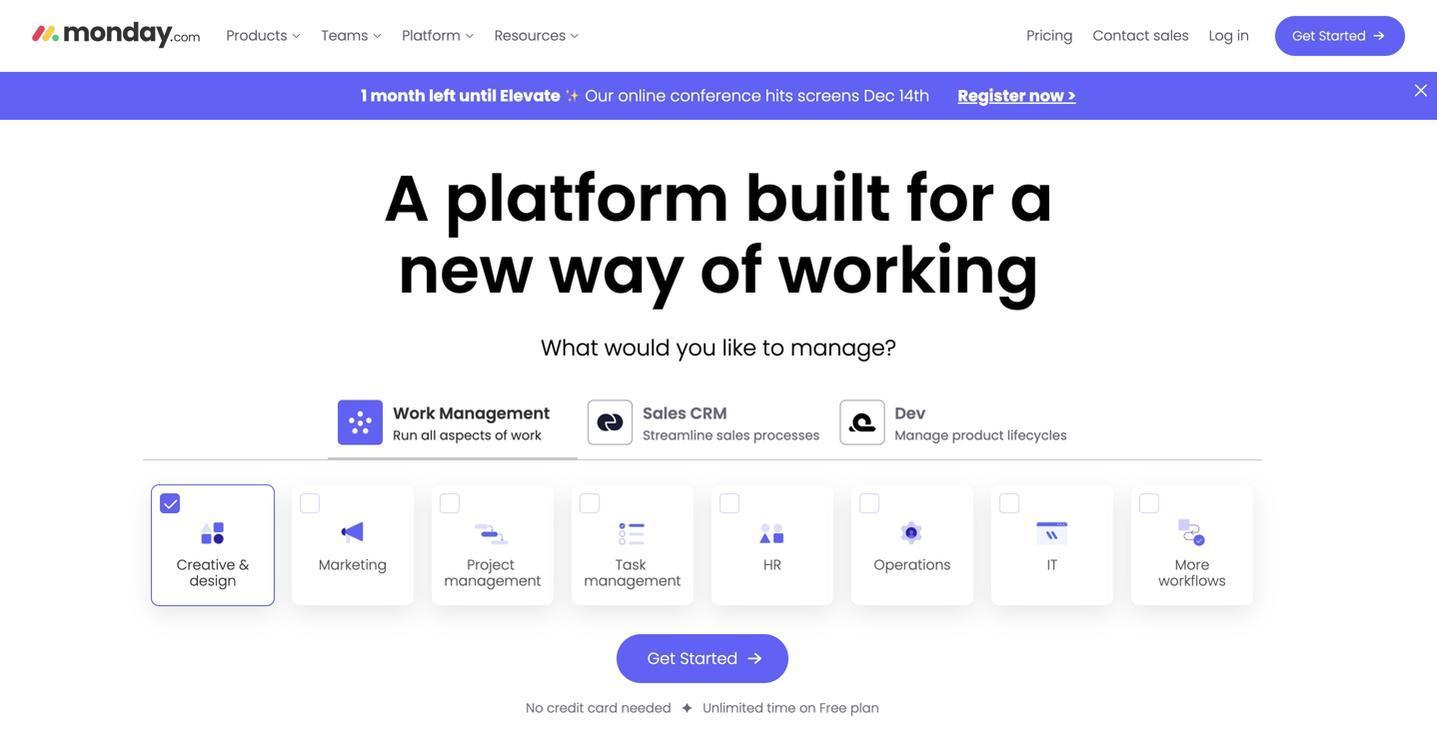 Task type: locate. For each thing, give the bounding box(es) containing it.
free
[[820, 700, 847, 718]]

get inside main element
[[1293, 27, 1316, 45]]

a
[[384, 154, 430, 244]]

working
[[778, 226, 1040, 316]]

processes
[[754, 427, 820, 445]]

project
[[467, 556, 515, 575]]

0 vertical spatial get
[[1293, 27, 1316, 45]]

1 horizontal spatial started
[[1319, 27, 1366, 45]]

0 vertical spatial started
[[1319, 27, 1366, 45]]

hits
[[766, 84, 793, 107]]

group containing creative & design
[[143, 477, 1262, 615]]

1 horizontal spatial sales
[[1154, 26, 1189, 45]]

started
[[1319, 27, 1366, 45], [680, 648, 738, 670]]

in
[[1237, 26, 1249, 45]]

screens
[[798, 84, 860, 107]]

would
[[604, 333, 670, 364]]

sales right contact
[[1154, 26, 1189, 45]]

list containing products
[[216, 0, 590, 72]]

0 vertical spatial get started button
[[1275, 16, 1405, 56]]

management
[[444, 572, 541, 591], [584, 572, 681, 591]]

lifecycles
[[1007, 427, 1067, 445]]

Creative & design checkbox
[[151, 485, 275, 607]]

hr
[[764, 556, 782, 575]]

list containing pricing
[[1017, 0, 1259, 72]]

get started up ✦
[[648, 648, 738, 670]]

started right in
[[1319, 27, 1366, 45]]

get started button
[[1275, 16, 1405, 56], [617, 635, 789, 684]]

0 horizontal spatial get
[[648, 648, 676, 670]]

0 horizontal spatial sales
[[717, 427, 750, 445]]

get started
[[1293, 27, 1366, 45], [648, 648, 738, 670]]

1 vertical spatial get started
[[648, 648, 738, 670]]

a platform built for a
[[384, 154, 1054, 244]]

1 horizontal spatial of
[[700, 226, 763, 316]]

design
[[190, 572, 236, 591]]

manage?
[[791, 333, 897, 364]]

run
[[393, 427, 418, 445]]

project management image
[[473, 514, 513, 554]]

0 horizontal spatial management
[[444, 572, 541, 591]]

platform
[[402, 26, 461, 45]]

sales
[[643, 402, 687, 425]]

0 horizontal spatial get started
[[648, 648, 738, 670]]

Project management checkbox
[[431, 485, 555, 607]]

online
[[618, 84, 666, 107]]

Marketing checkbox
[[291, 485, 415, 607]]

creative & design
[[177, 556, 249, 591]]

sales crm streamline sales processes
[[643, 402, 820, 445]]

contact
[[1093, 26, 1150, 45]]

1 vertical spatial get started button
[[617, 635, 789, 684]]

streamline
[[643, 427, 713, 445]]

1 horizontal spatial management
[[584, 572, 681, 591]]

you
[[676, 333, 716, 364]]

work management run all aspects of work
[[393, 402, 550, 445]]

0 horizontal spatial started
[[680, 648, 738, 670]]

unlimited
[[703, 700, 764, 718]]

1 vertical spatial sales
[[717, 427, 750, 445]]

more image
[[1172, 514, 1213, 554]]

no credit card needed   ✦    unlimited time on free plan
[[526, 700, 879, 718]]

time
[[767, 700, 796, 718]]

0 vertical spatial of
[[700, 226, 763, 316]]

of up like
[[700, 226, 763, 316]]

dev manage product lifecycles
[[895, 402, 1067, 445]]

management down project management image
[[444, 572, 541, 591]]

task
[[616, 556, 646, 575]]

management down 'task' image
[[584, 572, 681, 591]]

what
[[541, 333, 598, 364]]

hr image
[[753, 514, 792, 554]]

teams link
[[311, 20, 392, 52]]

✨
[[565, 84, 581, 107]]

creative design image
[[193, 514, 233, 554]]

group
[[143, 477, 1262, 615]]

1 vertical spatial of
[[495, 427, 508, 445]]

2 list from the left
[[1017, 0, 1259, 72]]

built
[[745, 154, 891, 244]]

main element
[[216, 0, 1405, 72]]

credit
[[547, 700, 584, 718]]

list
[[216, 0, 590, 72], [1017, 0, 1259, 72]]

2 management from the left
[[584, 572, 681, 591]]

1 month left until elevate ✨ our online conference hits screens dec 14th
[[361, 84, 934, 107]]

pricing
[[1027, 26, 1073, 45]]

of inside 'work management run all aspects of work'
[[495, 427, 508, 445]]

get
[[1293, 27, 1316, 45], [648, 648, 676, 670]]

1 horizontal spatial list
[[1017, 0, 1259, 72]]

1 list from the left
[[216, 0, 590, 72]]

card
[[588, 700, 618, 718]]

our
[[585, 84, 614, 107]]

no
[[526, 700, 543, 718]]

1 vertical spatial started
[[680, 648, 738, 670]]

contact sales button
[[1083, 20, 1199, 52]]

1 management from the left
[[444, 572, 541, 591]]

until
[[459, 84, 497, 107]]

get up the needed
[[648, 648, 676, 670]]

sales down crm
[[717, 427, 750, 445]]

left
[[429, 84, 456, 107]]

register now > link
[[958, 84, 1076, 107]]

needed
[[621, 700, 671, 718]]

platform
[[445, 154, 730, 244]]

new way of working
[[398, 226, 1040, 316]]

dev dark image
[[840, 400, 885, 445]]

of
[[700, 226, 763, 316], [495, 427, 508, 445]]

monday.com logo image
[[32, 13, 200, 55]]

of down management
[[495, 427, 508, 445]]

0 vertical spatial get started
[[1293, 27, 1366, 45]]

1
[[361, 84, 367, 107]]

0 horizontal spatial list
[[216, 0, 590, 72]]

get started inside main element
[[1293, 27, 1366, 45]]

1 horizontal spatial get
[[1293, 27, 1316, 45]]

crm color image
[[588, 400, 633, 445]]

0 vertical spatial sales
[[1154, 26, 1189, 45]]

get right in
[[1293, 27, 1316, 45]]

get started button up the no credit card needed   ✦    unlimited time on free plan
[[617, 635, 789, 684]]

sales
[[1154, 26, 1189, 45], [717, 427, 750, 445]]

get started right in
[[1293, 27, 1366, 45]]

started up the no credit card needed   ✦    unlimited time on free plan
[[680, 648, 738, 670]]

0 horizontal spatial of
[[495, 427, 508, 445]]

&
[[239, 556, 249, 575]]

operations
[[874, 556, 951, 575]]

aspects
[[440, 427, 492, 445]]

dev
[[895, 402, 926, 425]]

management
[[439, 402, 550, 425]]

on
[[800, 700, 816, 718]]

1 horizontal spatial get started
[[1293, 27, 1366, 45]]

get started button right in
[[1275, 16, 1405, 56]]

more workflows
[[1159, 556, 1226, 591]]

elevate
[[500, 84, 561, 107]]

crm dark image
[[588, 400, 633, 445]]

it
[[1047, 556, 1058, 575]]

all
[[421, 427, 436, 445]]



Task type: describe. For each thing, give the bounding box(es) containing it.
HR checkbox
[[711, 485, 835, 607]]

teams
[[321, 26, 368, 45]]

what would you like to manage?
[[541, 333, 897, 364]]

>
[[1068, 84, 1076, 107]]

Task management checkbox
[[571, 485, 695, 607]]

for
[[906, 154, 995, 244]]

new
[[398, 226, 534, 316]]

Operations checkbox
[[851, 485, 975, 607]]

log in
[[1209, 26, 1249, 45]]

0 horizontal spatial get started button
[[617, 635, 789, 684]]

marketing image
[[333, 514, 373, 554]]

now
[[1029, 84, 1064, 107]]

contact sales
[[1093, 26, 1189, 45]]

month
[[370, 84, 426, 107]]

register
[[958, 84, 1026, 107]]

to
[[763, 333, 785, 364]]

1 vertical spatial get
[[648, 648, 676, 670]]

resources link
[[485, 20, 590, 52]]

marketing
[[319, 556, 387, 575]]

IT checkbox
[[991, 485, 1115, 607]]

wm color image
[[338, 400, 383, 445]]

way
[[549, 226, 685, 316]]

register now >
[[958, 84, 1076, 107]]

management for task
[[584, 572, 681, 591]]

dev color image
[[840, 400, 885, 445]]

it image
[[1032, 514, 1073, 554]]

pricing link
[[1017, 20, 1083, 52]]

products link
[[216, 20, 311, 52]]

✦
[[682, 700, 692, 718]]

a
[[1010, 154, 1054, 244]]

creative
[[177, 556, 235, 575]]

work
[[393, 402, 435, 425]]

sales inside button
[[1154, 26, 1189, 45]]

14th
[[899, 84, 930, 107]]

plan
[[851, 700, 879, 718]]

More workflows checkbox
[[1131, 485, 1254, 607]]

dec
[[864, 84, 895, 107]]

workflows
[[1159, 572, 1226, 591]]

work
[[511, 427, 542, 445]]

started inside main element
[[1319, 27, 1366, 45]]

management for project
[[444, 572, 541, 591]]

conference
[[670, 84, 761, 107]]

log in link
[[1199, 20, 1259, 52]]

sales inside sales crm streamline sales processes
[[717, 427, 750, 445]]

log
[[1209, 26, 1234, 45]]

product
[[952, 427, 1004, 445]]

products
[[226, 26, 287, 45]]

manage
[[895, 427, 949, 445]]

1 horizontal spatial get started button
[[1275, 16, 1405, 56]]

task management
[[584, 556, 681, 591]]

crm
[[690, 402, 727, 425]]

project management
[[444, 556, 541, 591]]

ops image
[[892, 514, 933, 554]]

task image
[[613, 514, 653, 554]]

wm dark image
[[338, 400, 383, 445]]

more
[[1175, 556, 1210, 575]]

resources
[[495, 26, 566, 45]]

like
[[722, 333, 757, 364]]

platform link
[[392, 20, 485, 52]]



Task type: vqa. For each thing, say whether or not it's contained in the screenshot.
ARE to the bottom
no



